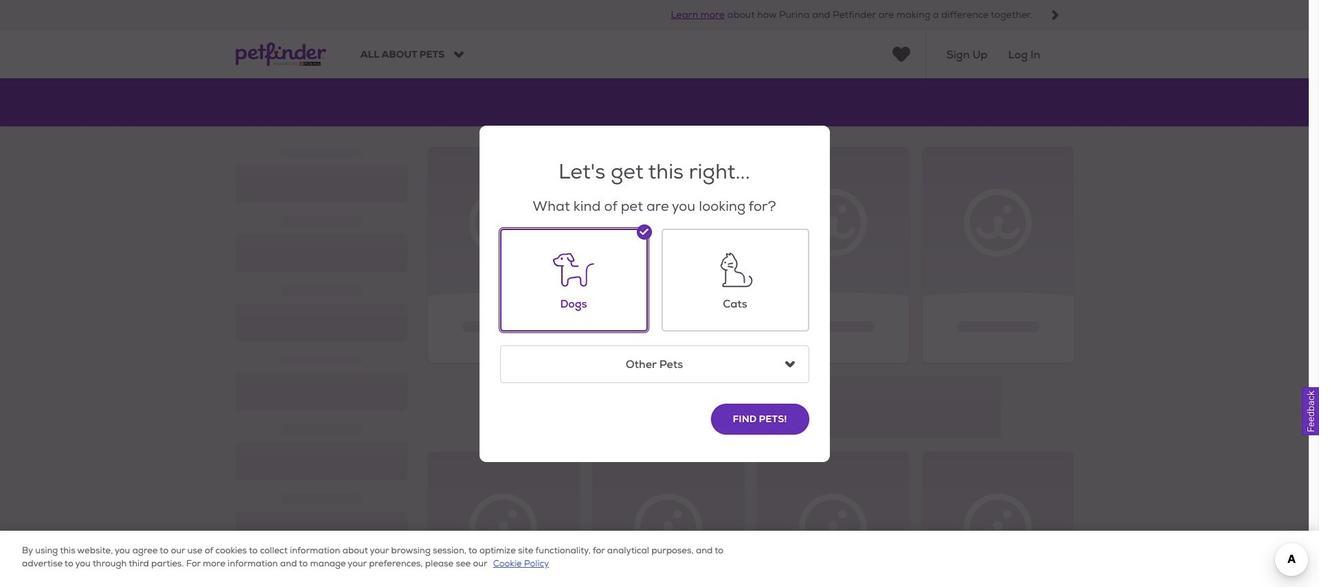 Task type: vqa. For each thing, say whether or not it's contained in the screenshot.
NOUVEAU, ADOPTABLE, ADULT MALE DOMESTIC SHORT HAIR, IN LOS ANGELES, CA. IMAGE
no



Task type: locate. For each thing, give the bounding box(es) containing it.
main content
[[0, 79, 1310, 588]]

dialog
[[0, 0, 1320, 588]]

petfinder home image
[[235, 31, 326, 79]]

option group
[[486, 215, 809, 383]]



